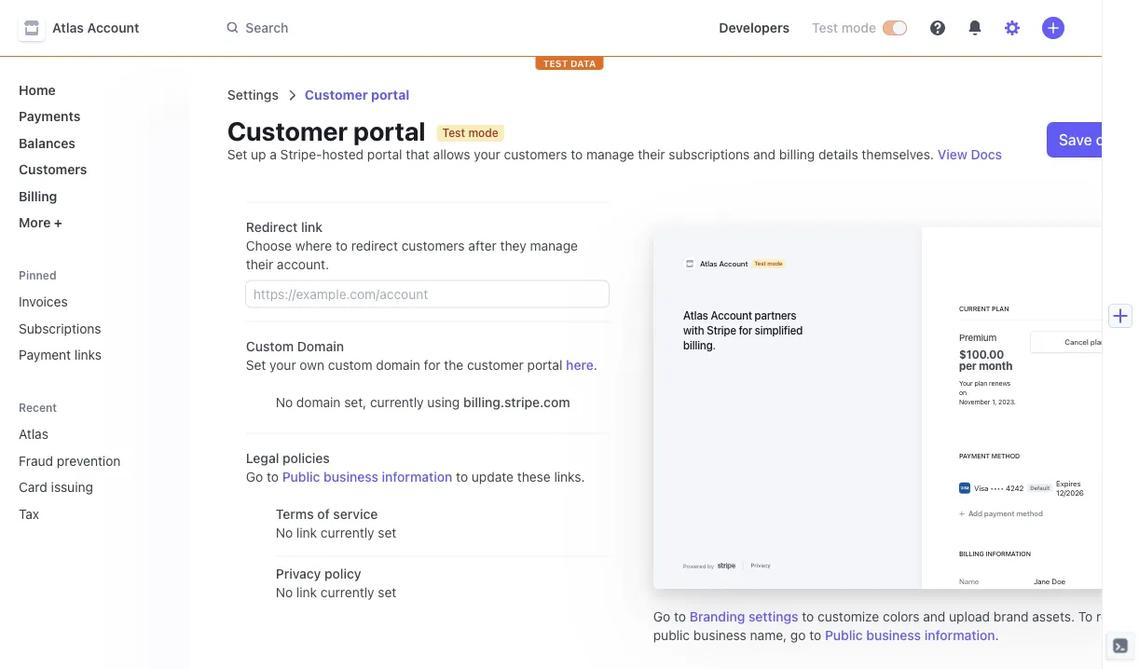 Task type: describe. For each thing, give the bounding box(es) containing it.
premium $100.00 per month your plan renews on november 1, 2023 .
[[959, 332, 1015, 406]]

on
[[959, 389, 966, 396]]

customers
[[19, 162, 87, 177]]

legal policies go to public business information to update these links.
[[245, 451, 585, 485]]

balances
[[19, 135, 75, 151]]

add
[[968, 510, 982, 518]]

billing.stripe.com
[[463, 395, 570, 410]]

issuing
[[51, 480, 93, 495]]

by
[[707, 563, 713, 569]]

powered by link
[[679, 559, 735, 571]]

renews
[[989, 379, 1010, 387]]

custom
[[245, 339, 293, 354]]

to inside to customize colors and upload brand assets. to review y
[[802, 609, 814, 625]]

data
[[571, 58, 596, 69]]

upload
[[949, 609, 990, 625]]

2023
[[998, 398, 1014, 406]]

currently inside terms of service no link currently set
[[320, 525, 374, 541]]

no domain set, currently using billing.stripe.com
[[275, 395, 570, 410]]

domain inside custom domain set your own custom domain for the customer portal here .
[[376, 358, 420, 373]]

these
[[517, 469, 550, 485]]

per
[[959, 359, 976, 372]]

1 vertical spatial domain
[[296, 395, 340, 410]]

developers link
[[712, 13, 797, 43]]

choose
[[245, 238, 291, 254]]

1 vertical spatial business
[[866, 628, 921, 643]]

customize
[[817, 609, 879, 625]]

privacy for privacy
[[750, 563, 770, 569]]

more +
[[19, 215, 62, 230]]

themselves.
[[861, 147, 934, 162]]

settings link
[[227, 87, 278, 103]]

••••
[[990, 484, 1003, 493]]

1 vertical spatial go
[[653, 609, 670, 625]]

brand
[[993, 609, 1028, 625]]

payment for payment method
[[959, 452, 989, 460]]

name
[[959, 577, 979, 586]]

that
[[405, 147, 429, 162]]

search
[[245, 20, 289, 35]]

payment
[[984, 510, 1014, 518]]

to customize colors and upload brand assets. to review y
[[653, 609, 1139, 643]]

information inside legal policies go to public business information to update these links.
[[381, 469, 452, 485]]

pinned
[[19, 269, 56, 282]]

balances link
[[11, 128, 175, 158]]

here link
[[566, 356, 593, 375]]

review
[[1096, 609, 1135, 625]]

where
[[295, 238, 332, 254]]

their inside "redirect link choose where to redirect customers after they manage their account."
[[245, 257, 273, 272]]

view docs link
[[937, 145, 1002, 164]]

atlas account
[[52, 20, 139, 35]]

set for test mode set up a stripe-hosted portal that allows your customers to manage their subscriptions and billing details themselves. view docs
[[227, 147, 247, 162]]

go inside legal policies go to public business information to update these links.
[[245, 469, 263, 485]]

redirect link choose where to redirect customers after they manage their account.
[[245, 220, 578, 272]]

set for custom domain set your own custom domain for the customer portal here .
[[245, 358, 266, 373]]

0 vertical spatial currently
[[370, 395, 423, 410]]

y
[[1139, 609, 1139, 625]]

month
[[978, 359, 1012, 372]]

public business information .
[[825, 628, 999, 643]]

a
[[269, 147, 276, 162]]

for inside "atlas account partners with stripe for simplified billing."
[[738, 324, 752, 337]]

november
[[959, 398, 990, 406]]

pinned navigation links element
[[11, 268, 175, 370]]

view
[[937, 147, 967, 162]]

1 no from the top
[[275, 395, 292, 410]]

subscriptions link
[[11, 313, 175, 344]]

expires
[[1056, 479, 1081, 488]]

assets.
[[1032, 609, 1075, 625]]

their inside test mode set up a stripe-hosted portal that allows your customers to manage their subscriptions and billing details themselves. view docs
[[637, 147, 665, 162]]

policies
[[282, 451, 329, 466]]

stripe-
[[280, 147, 322, 162]]

your inside test mode set up a stripe-hosted portal that allows your customers to manage their subscriptions and billing details themselves. view docs
[[473, 147, 500, 162]]

pinned element
[[11, 287, 175, 370]]

jane
[[1033, 577, 1050, 586]]

links.
[[554, 469, 585, 485]]

prevention
[[57, 453, 121, 469]]

Search search field
[[216, 11, 689, 45]]

visa •••• 4242 default
[[974, 484, 1049, 493]]

recent navigation links element
[[0, 400, 190, 529]]

test mode set up a stripe-hosted portal that allows your customers to manage their subscriptions and billing details themselves. view docs
[[227, 127, 1002, 162]]

test inside atlas account test mode
[[754, 261, 765, 267]]

test for test mode
[[812, 20, 838, 35]]

plan for current plan
[[991, 305, 1009, 312]]

billing
[[779, 147, 815, 162]]

premium
[[959, 332, 996, 343]]

to left update
[[456, 469, 468, 485]]

card issuing
[[19, 480, 93, 495]]

card
[[19, 480, 47, 495]]

manage inside test mode set up a stripe-hosted portal that allows your customers to manage their subscriptions and billing details themselves. view docs
[[586, 147, 634, 162]]

. inside premium $100.00 per month your plan renews on november 1, 2023 .
[[1014, 398, 1015, 406]]

default
[[1030, 485, 1049, 492]]

atlas account test mode
[[700, 259, 782, 268]]

change
[[1096, 131, 1139, 149]]

links
[[74, 347, 102, 363]]

after
[[468, 238, 496, 254]]

save change
[[1059, 131, 1139, 149]]

account for atlas account partners with stripe for simplified billing.
[[710, 309, 752, 322]]

cancel
[[1064, 338, 1088, 347]]

invoices
[[19, 294, 68, 310]]

business inside legal policies go to public business information to update these links.
[[323, 469, 378, 485]]

stripe image
[[717, 563, 735, 570]]

powered by
[[683, 563, 713, 569]]

Search text field
[[216, 11, 689, 45]]

currently inside privacy policy no link currently set
[[320, 585, 374, 600]]

fraud
[[19, 453, 53, 469]]

allows
[[433, 147, 470, 162]]

terms of service no link currently set
[[275, 507, 396, 541]]

current plan
[[959, 305, 1009, 312]]

to left branding
[[674, 609, 686, 625]]

privacy for privacy policy no link currently set
[[275, 566, 321, 582]]

details
[[818, 147, 858, 162]]

manage inside "redirect link choose where to redirect customers after they manage their account."
[[530, 238, 578, 254]]

payment for payment links
[[19, 347, 71, 363]]

account.
[[276, 257, 329, 272]]

card issuing link
[[11, 472, 149, 503]]

partners
[[754, 309, 796, 322]]

test data
[[543, 58, 596, 69]]

account for atlas account
[[87, 20, 139, 35]]

policy
[[324, 566, 361, 582]]

visa
[[974, 484, 988, 493]]

billing link
[[11, 181, 175, 211]]

cancel plan link
[[1030, 332, 1139, 352]]

$100.00
[[959, 348, 1004, 361]]

link inside "redirect link choose where to redirect customers after they manage their account."
[[301, 220, 322, 235]]

public inside legal policies go to public business information to update these links.
[[282, 469, 320, 485]]

atlas account button
[[19, 15, 158, 41]]

doe
[[1051, 577, 1065, 586]]

branding settings link
[[689, 608, 798, 627]]

1 vertical spatial public
[[825, 628, 863, 643]]

fraud prevention
[[19, 453, 121, 469]]



Task type: vqa. For each thing, say whether or not it's contained in the screenshot.
your
yes



Task type: locate. For each thing, give the bounding box(es) containing it.
atlas up with
[[683, 309, 708, 322]]

2 vertical spatial account
[[710, 309, 752, 322]]

0 vertical spatial billing
[[19, 188, 57, 204]]

mode left help image
[[842, 20, 876, 35]]

0 vertical spatial link
[[301, 220, 322, 235]]

1 vertical spatial account
[[719, 259, 747, 268]]

your down "custom"
[[269, 358, 296, 373]]

2 vertical spatial link
[[296, 585, 317, 600]]

to
[[570, 147, 582, 162], [335, 238, 347, 254], [266, 469, 278, 485], [456, 469, 468, 485], [674, 609, 686, 625], [802, 609, 814, 625]]

2 vertical spatial plan
[[974, 379, 987, 387]]

test
[[543, 58, 568, 69]]

2 vertical spatial no
[[275, 585, 292, 600]]

0 vertical spatial payment
[[19, 347, 71, 363]]

1 vertical spatial customers
[[401, 238, 464, 254]]

customers up redirect link 'text box'
[[401, 238, 464, 254]]

1 vertical spatial your
[[269, 358, 296, 373]]

billing
[[19, 188, 57, 204], [959, 550, 984, 558]]

set inside privacy policy no link currently set
[[377, 585, 396, 600]]

subscriptions
[[668, 147, 749, 162]]

help image
[[931, 21, 945, 35]]

0 horizontal spatial and
[[753, 147, 775, 162]]

public
[[282, 469, 320, 485], [825, 628, 863, 643]]

expires 12/2026
[[1056, 479, 1084, 497]]

0 vertical spatial manage
[[586, 147, 634, 162]]

your
[[959, 379, 972, 387]]

no inside terms of service no link currently set
[[275, 525, 292, 541]]

atlas for atlas account
[[52, 20, 84, 35]]

portal inside test mode set up a stripe-hosted portal that allows your customers to manage their subscriptions and billing details themselves. view docs
[[367, 147, 402, 162]]

0 vertical spatial customers
[[504, 147, 567, 162]]

test inside test mode set up a stripe-hosted portal that allows your customers to manage their subscriptions and billing details themselves. view docs
[[442, 127, 465, 140]]

0 vertical spatial plan
[[991, 305, 1009, 312]]

portal left the here in the bottom of the page
[[527, 358, 562, 373]]

2 vertical spatial currently
[[320, 585, 374, 600]]

set inside custom domain set your own custom domain for the customer portal here .
[[245, 358, 266, 373]]

1 horizontal spatial for
[[738, 324, 752, 337]]

domain
[[376, 358, 420, 373], [296, 395, 340, 410]]

atlas up fraud
[[19, 427, 48, 442]]

notifications image
[[968, 21, 983, 35]]

plan right current
[[991, 305, 1009, 312]]

link down terms
[[296, 525, 317, 541]]

atlas for atlas
[[19, 427, 48, 442]]

and
[[753, 147, 775, 162], [923, 609, 945, 625]]

set,
[[344, 395, 366, 410]]

1 vertical spatial manage
[[530, 238, 578, 254]]

1 vertical spatial link
[[296, 525, 317, 541]]

0 vertical spatial your
[[473, 147, 500, 162]]

and up public business information .
[[923, 609, 945, 625]]

and inside to customize colors and upload brand assets. to review y
[[923, 609, 945, 625]]

business up service
[[323, 469, 378, 485]]

link inside privacy policy no link currently set
[[296, 585, 317, 600]]

privacy link
[[750, 562, 770, 570]]

0 vertical spatial set
[[377, 525, 396, 541]]

link down terms of service no link currently set on the left bottom of page
[[296, 585, 317, 600]]

0 vertical spatial public
[[282, 469, 320, 485]]

0 horizontal spatial for
[[423, 358, 440, 373]]

set
[[227, 147, 247, 162], [245, 358, 266, 373]]

update
[[471, 469, 513, 485]]

4242
[[1005, 484, 1023, 493]]

billing for billing information
[[959, 550, 984, 558]]

0 vertical spatial go
[[245, 469, 263, 485]]

1 vertical spatial for
[[423, 358, 440, 373]]

1 vertical spatial mode
[[468, 127, 498, 140]]

plan inside premium $100.00 per month your plan renews on november 1, 2023 .
[[974, 379, 987, 387]]

privacy right stripe image
[[750, 563, 770, 569]]

no
[[275, 395, 292, 410], [275, 525, 292, 541], [275, 585, 292, 600]]

1 horizontal spatial public business information link
[[825, 627, 995, 645]]

2 no from the top
[[275, 525, 292, 541]]

0 vertical spatial portal
[[367, 147, 402, 162]]

0 vertical spatial public business information link
[[282, 468, 452, 487]]

account inside atlas account 'button'
[[87, 20, 139, 35]]

3 no from the top
[[275, 585, 292, 600]]

0 vertical spatial set
[[227, 147, 247, 162]]

public business information link up service
[[282, 468, 452, 487]]

atlas up stripe
[[700, 259, 717, 268]]

portal
[[367, 147, 402, 162], [527, 358, 562, 373]]

billing for billing
[[19, 188, 57, 204]]

1 vertical spatial .
[[1014, 398, 1015, 406]]

your
[[473, 147, 500, 162], [269, 358, 296, 373]]

for left the
[[423, 358, 440, 373]]

up
[[250, 147, 266, 162]]

their down choose
[[245, 257, 273, 272]]

privacy left policy
[[275, 566, 321, 582]]

to right settings
[[802, 609, 814, 625]]

to inside "redirect link choose where to redirect customers after they manage their account."
[[335, 238, 347, 254]]

payment up "visa"
[[959, 452, 989, 460]]

and left billing
[[753, 147, 775, 162]]

0 vertical spatial .
[[593, 358, 597, 373]]

to inside test mode set up a stripe-hosted portal that allows your customers to manage their subscriptions and billing details themselves. view docs
[[570, 147, 582, 162]]

0 horizontal spatial portal
[[367, 147, 402, 162]]

account up "atlas account partners with stripe for simplified billing."
[[719, 259, 747, 268]]

customers link
[[11, 154, 175, 185]]

2 horizontal spatial test
[[812, 20, 838, 35]]

customers inside "redirect link choose where to redirect customers after they manage their account."
[[401, 238, 464, 254]]

set inside test mode set up a stripe-hosted portal that allows your customers to manage their subscriptions and billing details themselves. view docs
[[227, 147, 247, 162]]

go down legal
[[245, 469, 263, 485]]

1 vertical spatial their
[[245, 257, 273, 272]]

terms
[[275, 507, 313, 522]]

plan for cancel plan
[[1090, 338, 1105, 347]]

1,
[[992, 398, 996, 406]]

privacy policy no link currently set
[[275, 566, 396, 600]]

simplified
[[754, 324, 802, 337]]

billing up more +
[[19, 188, 57, 204]]

1 vertical spatial test
[[442, 127, 465, 140]]

1 horizontal spatial privacy
[[750, 563, 770, 569]]

1 vertical spatial portal
[[527, 358, 562, 373]]

portal left that
[[367, 147, 402, 162]]

0 horizontal spatial plan
[[974, 379, 987, 387]]

atlas inside recent element
[[19, 427, 48, 442]]

1 vertical spatial information
[[985, 550, 1031, 558]]

1 vertical spatial currently
[[320, 525, 374, 541]]

their left subscriptions
[[637, 147, 665, 162]]

mode up allows at the top of the page
[[468, 127, 498, 140]]

portal inside custom domain set your own custom domain for the customer portal here .
[[527, 358, 562, 373]]

1 vertical spatial billing
[[959, 550, 984, 558]]

home
[[19, 82, 56, 97]]

public business information link down colors
[[825, 627, 995, 645]]

and inside test mode set up a stripe-hosted portal that allows your customers to manage their subscriptions and billing details themselves. view docs
[[753, 147, 775, 162]]

colors
[[883, 609, 919, 625]]

domain left "set,"
[[296, 395, 340, 410]]

test up allows at the top of the page
[[442, 127, 465, 140]]

Redirect link text field
[[245, 282, 608, 308]]

mode inside test mode set up a stripe-hosted portal that allows your customers to manage their subscriptions and billing details themselves. view docs
[[468, 127, 498, 140]]

set inside terms of service no link currently set
[[377, 525, 396, 541]]

information down no domain set, currently using billing.stripe.com
[[381, 469, 452, 485]]

mode for test mode
[[842, 20, 876, 35]]

name jane doe
[[959, 577, 1065, 586]]

0 vertical spatial mode
[[842, 20, 876, 35]]

cancel plan
[[1064, 338, 1105, 347]]

1 vertical spatial set
[[245, 358, 266, 373]]

billing.
[[683, 338, 715, 352]]

1 horizontal spatial customers
[[504, 147, 567, 162]]

docs
[[971, 147, 1002, 162]]

customers right allows at the top of the page
[[504, 147, 567, 162]]

currently
[[370, 395, 423, 410], [320, 525, 374, 541], [320, 585, 374, 600]]

save
[[1059, 131, 1092, 149]]

2 horizontal spatial .
[[1014, 398, 1015, 406]]

1 horizontal spatial .
[[995, 628, 999, 643]]

their
[[637, 147, 665, 162], [245, 257, 273, 272]]

0 horizontal spatial billing
[[19, 188, 57, 204]]

powered
[[683, 563, 706, 569]]

12/2026
[[1056, 488, 1084, 497]]

currently down service
[[320, 525, 374, 541]]

+
[[54, 215, 62, 230]]

0 vertical spatial and
[[753, 147, 775, 162]]

1 horizontal spatial manage
[[586, 147, 634, 162]]

to right the where
[[335, 238, 347, 254]]

atlas inside "atlas account partners with stripe for simplified billing."
[[683, 309, 708, 322]]

1 horizontal spatial payment
[[959, 452, 989, 460]]

atlas for atlas account test mode
[[700, 259, 717, 268]]

manage
[[586, 147, 634, 162], [530, 238, 578, 254]]

custom domain set your own custom domain for the customer portal here .
[[245, 339, 597, 373]]

payment inside payment links link
[[19, 347, 71, 363]]

method up visa •••• 4242 default
[[991, 452, 1020, 460]]

to down the test data
[[570, 147, 582, 162]]

0 horizontal spatial payment
[[19, 347, 71, 363]]

test up partners
[[754, 261, 765, 267]]

domain
[[297, 339, 344, 354]]

business down colors
[[866, 628, 921, 643]]

0 vertical spatial account
[[87, 20, 139, 35]]

core navigation links element
[[11, 75, 175, 238]]

0 vertical spatial method
[[991, 452, 1020, 460]]

1 horizontal spatial test
[[754, 261, 765, 267]]

test mode
[[812, 20, 876, 35]]

redirect
[[245, 220, 297, 235]]

information up name jane doe
[[985, 550, 1031, 558]]

1 vertical spatial plan
[[1090, 338, 1105, 347]]

here
[[566, 358, 593, 373]]

privacy inside privacy policy no link currently set
[[275, 566, 321, 582]]

1 horizontal spatial public
[[825, 628, 863, 643]]

information
[[381, 469, 452, 485], [985, 550, 1031, 558], [924, 628, 995, 643]]

2 vertical spatial .
[[995, 628, 999, 643]]

0 vertical spatial test
[[812, 20, 838, 35]]

link inside terms of service no link currently set
[[296, 525, 317, 541]]

method
[[991, 452, 1020, 460], [1016, 510, 1043, 518]]

0 horizontal spatial public business information link
[[282, 468, 452, 487]]

set left the up
[[227, 147, 247, 162]]

go left branding
[[653, 609, 670, 625]]

0 horizontal spatial your
[[269, 358, 296, 373]]

for inside custom domain set your own custom domain for the customer portal here .
[[423, 358, 440, 373]]

payment method
[[959, 452, 1020, 460]]

settings
[[227, 87, 278, 103]]

settings image
[[1005, 21, 1020, 35]]

0 vertical spatial domain
[[376, 358, 420, 373]]

0 horizontal spatial manage
[[530, 238, 578, 254]]

plan right cancel
[[1090, 338, 1105, 347]]

set down "custom"
[[245, 358, 266, 373]]

.
[[593, 358, 597, 373], [1014, 398, 1015, 406], [995, 628, 999, 643]]

0 vertical spatial business
[[323, 469, 378, 485]]

billing inside core navigation links element
[[19, 188, 57, 204]]

0 vertical spatial their
[[637, 147, 665, 162]]

mode for test mode set up a stripe-hosted portal that allows your customers to manage their subscriptions and billing details themselves. view docs
[[468, 127, 498, 140]]

1 horizontal spatial your
[[473, 147, 500, 162]]

your inside custom domain set your own custom domain for the customer portal here .
[[269, 358, 296, 373]]

2 set from the top
[[377, 585, 396, 600]]

2 horizontal spatial mode
[[842, 20, 876, 35]]

public business information link
[[282, 468, 452, 487], [825, 627, 995, 645]]

1 horizontal spatial go
[[653, 609, 670, 625]]

customer
[[467, 358, 523, 373]]

payment down subscriptions
[[19, 347, 71, 363]]

public down the policies at the left of the page
[[282, 469, 320, 485]]

0 horizontal spatial .
[[593, 358, 597, 373]]

0 horizontal spatial domain
[[296, 395, 340, 410]]

atlas up home "link"
[[52, 20, 84, 35]]

settings
[[748, 609, 798, 625]]

0 horizontal spatial customers
[[401, 238, 464, 254]]

mode up partners
[[767, 261, 782, 267]]

0 horizontal spatial their
[[245, 257, 273, 272]]

recent element
[[0, 419, 190, 529]]

1 vertical spatial set
[[377, 585, 396, 600]]

1 horizontal spatial business
[[866, 628, 921, 643]]

1 horizontal spatial and
[[923, 609, 945, 625]]

. inside custom domain set your own custom domain for the customer portal here .
[[593, 358, 597, 373]]

to down legal
[[266, 469, 278, 485]]

domain up no domain set, currently using billing.stripe.com
[[376, 358, 420, 373]]

0 vertical spatial information
[[381, 469, 452, 485]]

payment links link
[[11, 340, 175, 370]]

1 horizontal spatial billing
[[959, 550, 984, 558]]

0 horizontal spatial go
[[245, 469, 263, 485]]

1 horizontal spatial plan
[[991, 305, 1009, 312]]

2 vertical spatial information
[[924, 628, 995, 643]]

billing up name on the bottom right of the page
[[959, 550, 984, 558]]

0 vertical spatial for
[[738, 324, 752, 337]]

2 vertical spatial mode
[[767, 261, 782, 267]]

mode inside atlas account test mode
[[767, 261, 782, 267]]

1 horizontal spatial portal
[[527, 358, 562, 373]]

of
[[317, 507, 329, 522]]

customers inside test mode set up a stripe-hosted portal that allows your customers to manage their subscriptions and billing details themselves. view docs
[[504, 147, 567, 162]]

1 horizontal spatial mode
[[767, 261, 782, 267]]

1 vertical spatial and
[[923, 609, 945, 625]]

subscriptions
[[19, 321, 101, 336]]

information down upload
[[924, 628, 995, 643]]

method down default at bottom
[[1016, 510, 1043, 518]]

your right allows at the top of the page
[[473, 147, 500, 162]]

home link
[[11, 75, 175, 105]]

0 vertical spatial no
[[275, 395, 292, 410]]

account up home "link"
[[87, 20, 139, 35]]

own
[[299, 358, 324, 373]]

1 vertical spatial method
[[1016, 510, 1043, 518]]

test for test mode set up a stripe-hosted portal that allows your customers to manage their subscriptions and billing details themselves. view docs
[[442, 127, 465, 140]]

2 vertical spatial test
[[754, 261, 765, 267]]

plan right your on the right bottom of page
[[974, 379, 987, 387]]

account up stripe
[[710, 309, 752, 322]]

atlas for atlas account partners with stripe for simplified billing.
[[683, 309, 708, 322]]

tax
[[19, 506, 39, 522]]

0 horizontal spatial public
[[282, 469, 320, 485]]

currently right "set,"
[[370, 395, 423, 410]]

0 horizontal spatial mode
[[468, 127, 498, 140]]

for right stripe
[[738, 324, 752, 337]]

account for atlas account test mode
[[719, 259, 747, 268]]

currently down policy
[[320, 585, 374, 600]]

atlas inside 'button'
[[52, 20, 84, 35]]

payments
[[19, 109, 81, 124]]

link up the where
[[301, 220, 322, 235]]

test right developers
[[812, 20, 838, 35]]

1 vertical spatial no
[[275, 525, 292, 541]]

add payment method
[[968, 510, 1043, 518]]

1 horizontal spatial domain
[[376, 358, 420, 373]]

public down customize
[[825, 628, 863, 643]]

0 horizontal spatial privacy
[[275, 566, 321, 582]]

1 horizontal spatial their
[[637, 147, 665, 162]]

0 horizontal spatial test
[[442, 127, 465, 140]]

1 set from the top
[[377, 525, 396, 541]]

hosted
[[322, 147, 363, 162]]

account inside "atlas account partners with stripe for simplified billing."
[[710, 309, 752, 322]]

for
[[738, 324, 752, 337], [423, 358, 440, 373]]

1 vertical spatial public business information link
[[825, 627, 995, 645]]

customers
[[504, 147, 567, 162], [401, 238, 464, 254]]

no inside privacy policy no link currently set
[[275, 585, 292, 600]]



